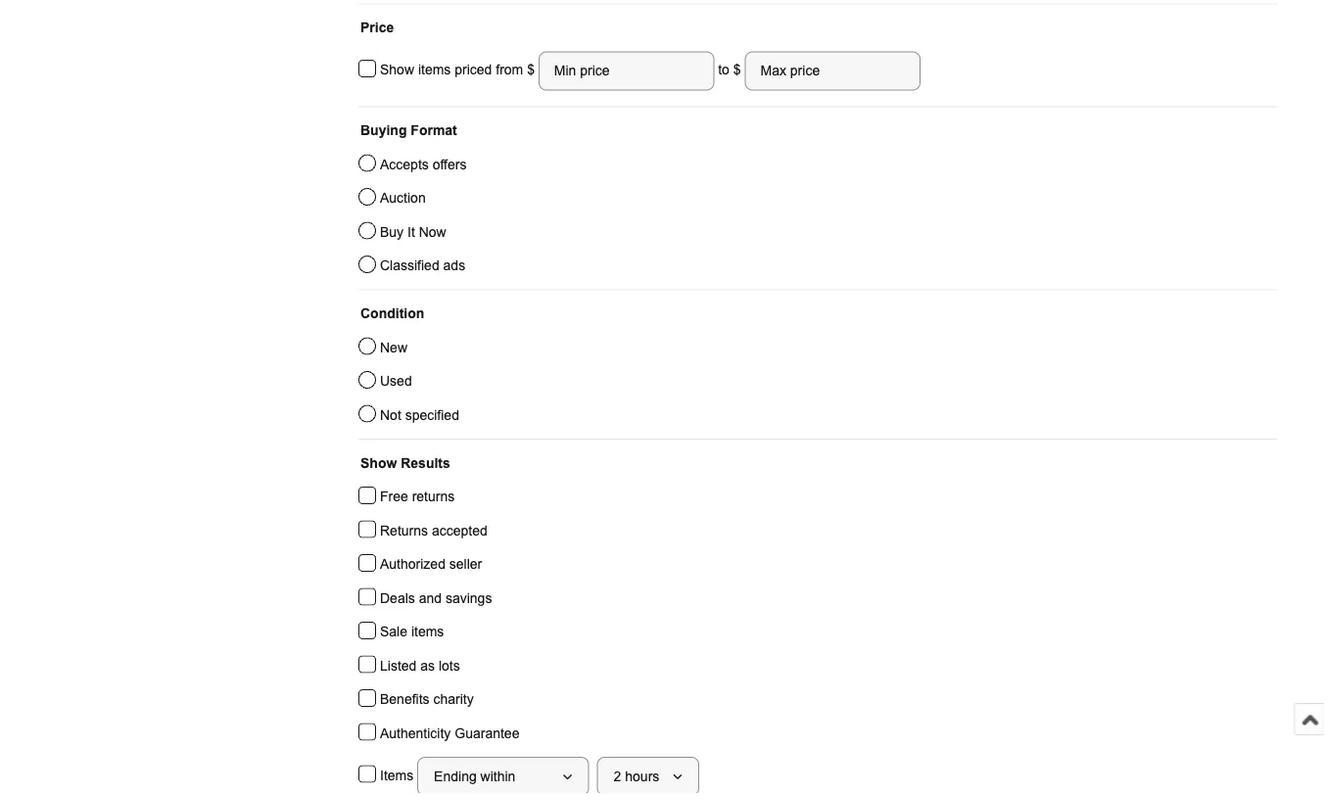 Task type: locate. For each thing, give the bounding box(es) containing it.
0 vertical spatial items
[[418, 62, 451, 78]]

sale items
[[380, 625, 444, 640]]

it
[[408, 224, 415, 240]]

items up as
[[411, 625, 444, 640]]

to
[[718, 62, 730, 78]]

buy it now
[[380, 224, 446, 240]]

Enter minimum price range value, $ text field
[[539, 51, 714, 91]]

authenticity guarantee
[[380, 726, 520, 741]]

benefits charity
[[380, 692, 474, 707]]

listed as lots
[[380, 658, 460, 673]]

$ right from
[[527, 62, 539, 78]]

$
[[527, 62, 539, 78], [734, 62, 741, 78]]

0 vertical spatial show
[[380, 62, 414, 78]]

authorized
[[380, 557, 446, 572]]

0 horizontal spatial $
[[527, 62, 539, 78]]

format
[[411, 123, 457, 138]]

1 horizontal spatial $
[[734, 62, 741, 78]]

deals and savings
[[380, 591, 492, 606]]

priced
[[455, 62, 492, 78]]

1 $ from the left
[[527, 62, 539, 78]]

and
[[419, 591, 442, 606]]

items
[[418, 62, 451, 78], [411, 625, 444, 640]]

authorized seller
[[380, 557, 482, 572]]

used
[[380, 374, 412, 389]]

returns
[[380, 523, 428, 538]]

buy
[[380, 224, 404, 240]]

Enter maximum price range value, $ text field
[[745, 51, 921, 91]]

$ right to
[[734, 62, 741, 78]]

guarantee
[[455, 726, 520, 741]]

results
[[401, 456, 450, 471]]

items for show
[[418, 62, 451, 78]]

auction
[[380, 191, 426, 206]]

now
[[419, 224, 446, 240]]

1 vertical spatial items
[[411, 625, 444, 640]]

1 vertical spatial show
[[361, 456, 397, 471]]

lots
[[439, 658, 460, 673]]

show up free
[[361, 456, 397, 471]]

show
[[380, 62, 414, 78], [361, 456, 397, 471]]

classified ads
[[380, 258, 465, 273]]

ads
[[443, 258, 465, 273]]

returns accepted
[[380, 523, 488, 538]]

returns
[[412, 489, 455, 505]]

benefits
[[380, 692, 430, 707]]

authenticity
[[380, 726, 451, 741]]

free
[[380, 489, 408, 505]]

from
[[496, 62, 523, 78]]

items left priced
[[418, 62, 451, 78]]

classified
[[380, 258, 440, 273]]

show down price
[[380, 62, 414, 78]]



Task type: vqa. For each thing, say whether or not it's contained in the screenshot.
accepts
yes



Task type: describe. For each thing, give the bounding box(es) containing it.
accepts offers
[[380, 157, 467, 172]]

show results
[[361, 456, 450, 471]]

deals
[[380, 591, 415, 606]]

buying format
[[361, 123, 457, 138]]

not specified
[[380, 408, 459, 423]]

accepted
[[432, 523, 488, 538]]

price
[[361, 20, 394, 35]]

accepts
[[380, 157, 429, 172]]

free returns
[[380, 489, 455, 505]]

2 $ from the left
[[734, 62, 741, 78]]

items for sale
[[411, 625, 444, 640]]

offers
[[433, 157, 467, 172]]

condition
[[361, 306, 424, 321]]

savings
[[446, 591, 492, 606]]

charity
[[433, 692, 474, 707]]

not
[[380, 408, 401, 423]]

show for show items priced from
[[380, 62, 414, 78]]

items
[[380, 768, 417, 783]]

new
[[380, 340, 408, 355]]

as
[[420, 658, 435, 673]]

specified
[[405, 408, 459, 423]]

show for show results
[[361, 456, 397, 471]]

to $
[[714, 62, 745, 78]]

seller
[[449, 557, 482, 572]]

buying
[[361, 123, 407, 138]]

listed
[[380, 658, 417, 673]]

sale
[[380, 625, 408, 640]]

show items priced from
[[380, 62, 527, 78]]



